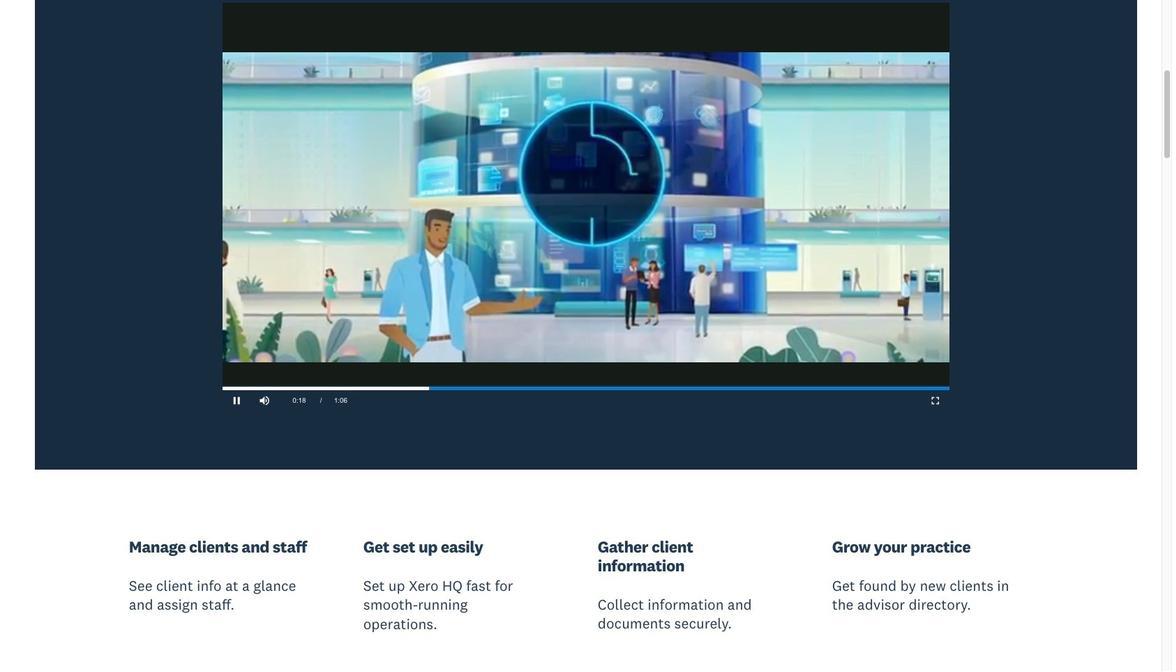 Task type: describe. For each thing, give the bounding box(es) containing it.
progress bar slider
[[223, 387, 950, 391]]

video player region
[[223, 3, 950, 412]]



Task type: vqa. For each thing, say whether or not it's contained in the screenshot.
video player region
yes



